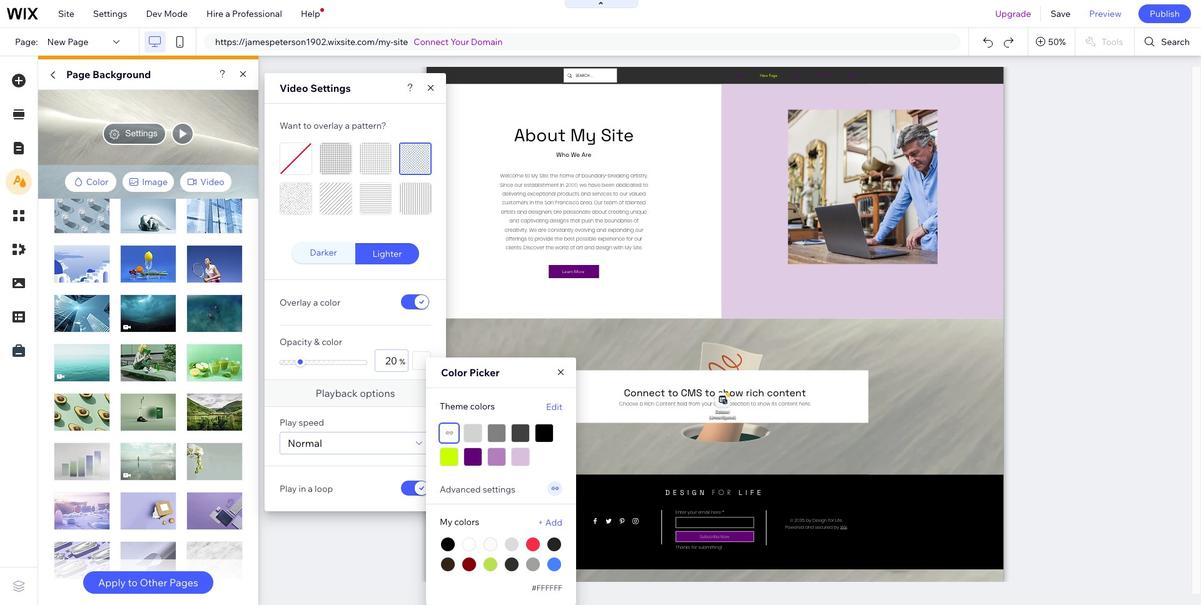 Task type: vqa. For each thing, say whether or not it's contained in the screenshot.
Search button
yes



Task type: describe. For each thing, give the bounding box(es) containing it.
advanced
[[440, 484, 481, 496]]

color picker
[[441, 367, 500, 379]]

50%
[[1049, 36, 1066, 48]]

new
[[47, 36, 66, 48]]

in
[[299, 483, 306, 495]]

switch for play in a loop
[[400, 480, 431, 498]]

tools
[[1102, 36, 1123, 48]]

playback
[[316, 387, 358, 400]]

mode
[[164, 8, 188, 19]]

publish button
[[1139, 4, 1191, 23]]

1 vertical spatial settings
[[310, 82, 351, 94]]

play for play speed
[[280, 417, 297, 428]]

pages
[[170, 577, 198, 589]]

page background
[[66, 68, 151, 81]]

https://jamespeterson1902.wixsite.com/my-site connect your domain
[[215, 36, 503, 48]]

search button
[[1135, 28, 1201, 56]]

50% button
[[1029, 28, 1075, 56]]

picker
[[470, 367, 500, 379]]

new page
[[47, 36, 88, 48]]

loop
[[315, 483, 333, 495]]

preview
[[1090, 8, 1122, 19]]

overlay
[[280, 297, 311, 308]]

site
[[393, 36, 408, 48]]

&
[[314, 336, 320, 348]]

theme colors
[[440, 401, 495, 412]]

my colors
[[440, 517, 479, 528]]

background
[[93, 68, 151, 81]]

opacity & color
[[280, 336, 342, 348]]

connect
[[414, 36, 449, 48]]

0 vertical spatial page
[[68, 36, 88, 48]]

edit
[[546, 402, 562, 413]]

color for color
[[86, 176, 108, 188]]

tools button
[[1075, 28, 1135, 56]]

apply
[[98, 577, 126, 589]]

darker
[[310, 247, 337, 258]]

professional
[[232, 8, 282, 19]]

+ add button
[[538, 518, 562, 529]]

to for other
[[128, 577, 138, 589]]

upgrade
[[995, 8, 1031, 19]]

video settings
[[280, 82, 351, 94]]

+
[[538, 518, 544, 529]]

edit button
[[546, 402, 562, 413]]

0 vertical spatial settings
[[93, 8, 127, 19]]

video for video settings
[[280, 82, 308, 94]]

colors for my colors
[[454, 517, 479, 528]]

want
[[280, 120, 301, 131]]

hire
[[207, 8, 223, 19]]

play for play in a loop
[[280, 483, 297, 495]]



Task type: locate. For each thing, give the bounding box(es) containing it.
color right overlay
[[320, 297, 341, 308]]

color
[[86, 176, 108, 188], [441, 367, 467, 379]]

color left picker
[[441, 367, 467, 379]]

0 horizontal spatial video
[[200, 176, 224, 188]]

color for color picker
[[441, 367, 467, 379]]

search
[[1162, 36, 1190, 48]]

color for opacity & color
[[322, 336, 342, 348]]

1 vertical spatial color
[[322, 336, 342, 348]]

None text field
[[375, 349, 409, 372]]

0 vertical spatial colors
[[470, 401, 495, 412]]

0 vertical spatial color
[[86, 176, 108, 188]]

save
[[1051, 8, 1071, 19]]

0 vertical spatial play
[[280, 417, 297, 428]]

opacity
[[280, 336, 312, 348]]

play in a loop
[[280, 483, 333, 495]]

0 vertical spatial switch
[[400, 294, 431, 311]]

switch left advanced
[[400, 480, 431, 498]]

0 vertical spatial to
[[303, 120, 312, 131]]

site
[[58, 8, 74, 19]]

overlay a color
[[280, 297, 341, 308]]

color right &
[[322, 336, 342, 348]]

my
[[440, 517, 453, 528]]

page
[[68, 36, 88, 48], [66, 68, 90, 81]]

want to overlay a pattern?
[[280, 120, 386, 131]]

1 vertical spatial switch
[[400, 480, 431, 498]]

settings
[[93, 8, 127, 19], [310, 82, 351, 94], [125, 128, 157, 138]]

your
[[451, 36, 469, 48]]

colors right my
[[454, 517, 479, 528]]

domain
[[471, 36, 503, 48]]

switch for overlay a color
[[400, 294, 431, 311]]

1 vertical spatial colors
[[454, 517, 479, 528]]

normal
[[288, 437, 322, 450]]

publish
[[1150, 8, 1180, 19]]

dev
[[146, 8, 162, 19]]

settings up overlay
[[310, 82, 351, 94]]

1 vertical spatial page
[[66, 68, 90, 81]]

video right image
[[200, 176, 224, 188]]

color for overlay a color
[[320, 297, 341, 308]]

0 vertical spatial video
[[280, 82, 308, 94]]

1 horizontal spatial video
[[280, 82, 308, 94]]

theme
[[440, 401, 468, 412]]

play speed
[[280, 417, 324, 428]]

+ add
[[538, 518, 562, 529]]

1 play from the top
[[280, 417, 297, 428]]

settings
[[483, 484, 516, 496]]

speed
[[299, 417, 324, 428]]

colors right the theme
[[470, 401, 495, 412]]

lighter
[[373, 248, 402, 259]]

play left in
[[280, 483, 297, 495]]

2 vertical spatial settings
[[125, 128, 157, 138]]

options
[[360, 387, 395, 400]]

2 switch from the top
[[400, 480, 431, 498]]

1 vertical spatial color
[[441, 367, 467, 379]]

to inside apply to other pages button
[[128, 577, 138, 589]]

color
[[320, 297, 341, 308], [322, 336, 342, 348]]

video up the want
[[280, 82, 308, 94]]

page right new
[[68, 36, 88, 48]]

1 horizontal spatial color
[[441, 367, 467, 379]]

#ffffff
[[532, 584, 562, 593]]

play left speed
[[280, 417, 297, 428]]

https://jamespeterson1902.wixsite.com/my-
[[215, 36, 393, 48]]

pattern?
[[352, 120, 386, 131]]

to right apply
[[128, 577, 138, 589]]

help
[[301, 8, 320, 19]]

color left image
[[86, 176, 108, 188]]

settings left dev
[[93, 8, 127, 19]]

a
[[225, 8, 230, 19], [345, 120, 350, 131], [313, 297, 318, 308], [308, 483, 313, 495]]

1 switch from the top
[[400, 294, 431, 311]]

play
[[280, 417, 297, 428], [280, 483, 297, 495]]

playback options
[[316, 387, 395, 400]]

switch
[[400, 294, 431, 311], [400, 480, 431, 498]]

to
[[303, 120, 312, 131], [128, 577, 138, 589]]

to for overlay
[[303, 120, 312, 131]]

1 vertical spatial video
[[200, 176, 224, 188]]

overlay
[[314, 120, 343, 131]]

1 vertical spatial to
[[128, 577, 138, 589]]

switch down lighter
[[400, 294, 431, 311]]

add
[[546, 518, 562, 529]]

apply to other pages button
[[83, 572, 213, 594]]

1 vertical spatial play
[[280, 483, 297, 495]]

page down 'new page'
[[66, 68, 90, 81]]

video
[[280, 82, 308, 94], [200, 176, 224, 188]]

dev mode
[[146, 8, 188, 19]]

colors for theme colors
[[470, 401, 495, 412]]

other
[[140, 577, 167, 589]]

0 horizontal spatial color
[[86, 176, 108, 188]]

save button
[[1041, 0, 1080, 28]]

to right the want
[[303, 120, 312, 131]]

video for video
[[200, 176, 224, 188]]

hire a professional
[[207, 8, 282, 19]]

settings up image
[[125, 128, 157, 138]]

0 vertical spatial color
[[320, 297, 341, 308]]

0 horizontal spatial to
[[128, 577, 138, 589]]

advanced settings
[[440, 484, 516, 496]]

colors
[[470, 401, 495, 412], [454, 517, 479, 528]]

1 horizontal spatial to
[[303, 120, 312, 131]]

image
[[142, 176, 168, 188]]

2 play from the top
[[280, 483, 297, 495]]

preview button
[[1080, 0, 1131, 28]]

apply to other pages
[[98, 577, 198, 589]]



